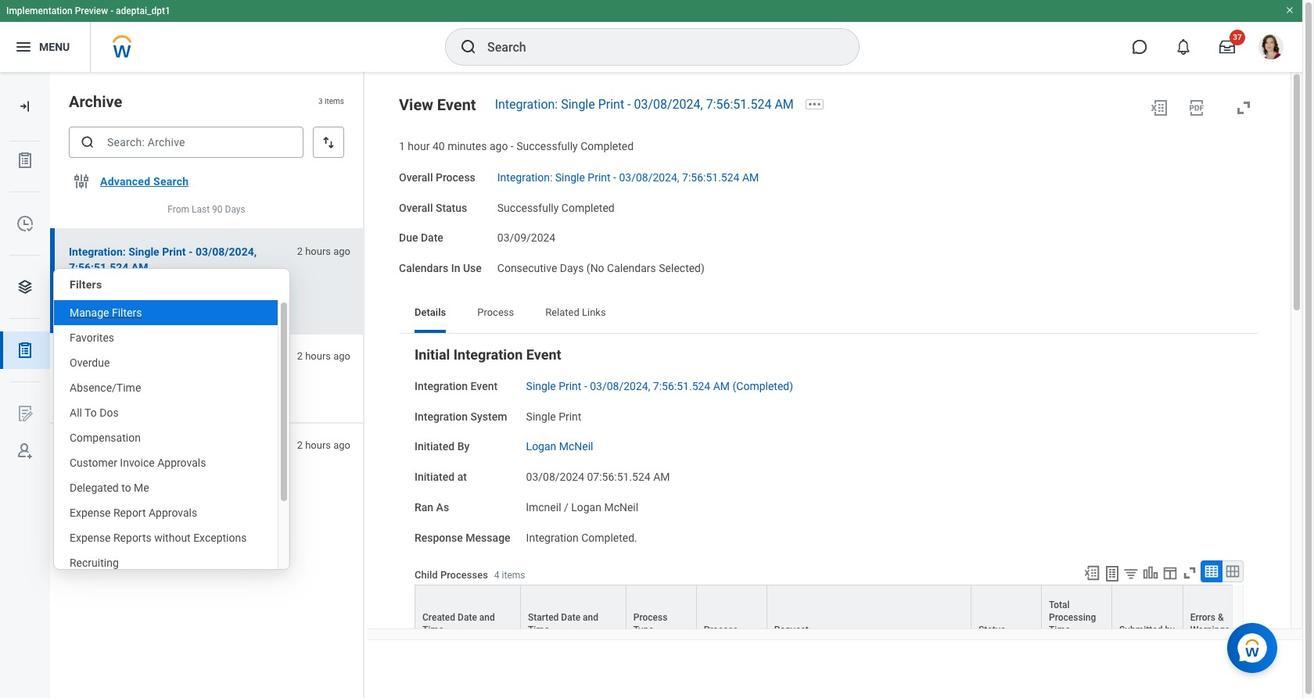 Task type: locate. For each thing, give the bounding box(es) containing it.
0 vertical spatial integration:
[[495, 97, 558, 112]]

in down 03/22/2024
[[130, 396, 139, 408]]

1 vertical spatial 2 hours ago
[[297, 350, 350, 362]]

time down "started"
[[528, 625, 549, 636]]

completed
[[581, 140, 634, 153], [561, 201, 615, 214], [190, 307, 239, 318]]

1 horizontal spatial filters
[[112, 307, 142, 319]]

event up system at the bottom left of the page
[[471, 380, 498, 392]]

and right "started"
[[583, 613, 598, 624]]

items inside child processes 4 items
[[502, 570, 525, 581]]

1 horizontal spatial status
[[979, 625, 1006, 636]]

time inside the created date and time
[[422, 625, 444, 636]]

dialog
[[53, 268, 291, 651]]

overall status
[[399, 201, 467, 214]]

0 horizontal spatial 03/09/2024
[[91, 285, 146, 297]]

1 vertical spatial initiated
[[415, 471, 455, 483]]

2 vertical spatial integration:
[[69, 246, 126, 258]]

1 vertical spatial days
[[560, 262, 584, 275]]

0 vertical spatial completed
[[581, 140, 634, 153]]

customer invoice approvals
[[70, 457, 206, 469]]

1 hour 40 minutes ago - successfully completed
[[399, 140, 634, 153]]

by
[[1165, 625, 1175, 636]]

time inside started date and time
[[528, 625, 549, 636]]

time inside total processing time
[[1049, 625, 1070, 636]]

0 vertical spatial in
[[451, 262, 460, 275]]

1 vertical spatial status
[[979, 625, 1006, 636]]

2
[[297, 246, 303, 257], [69, 307, 75, 318], [297, 350, 303, 362], [69, 396, 75, 408], [297, 440, 303, 451], [69, 463, 75, 475]]

fullscreen image
[[1234, 99, 1253, 117], [1181, 565, 1198, 582]]

date right due
[[421, 232, 443, 244]]

40
[[433, 140, 445, 153]]

1 time from the left
[[422, 625, 444, 636]]

overall up due date
[[399, 201, 433, 214]]

successfully up overall status element
[[516, 140, 578, 153]]

0 horizontal spatial status
[[436, 201, 467, 214]]

items inside item list element
[[325, 97, 344, 106]]

customer
[[70, 457, 117, 469]]

due
[[399, 232, 418, 244]]

approvals inside 'button'
[[157, 457, 206, 469]]

process down minutes
[[436, 171, 475, 184]]

invoice
[[120, 457, 155, 469]]

0 vertical spatial status
[[436, 201, 467, 214]]

integration: single print - 03/08/2024, 7:56:51.524 am link down the search workday search box
[[495, 97, 794, 112]]

expense
[[70, 507, 111, 519], [70, 532, 111, 544]]

2 progress: from the top
[[141, 463, 184, 475]]

2 horizontal spatial time
[[1049, 625, 1070, 636]]

items right 3
[[325, 97, 344, 106]]

single up due: 03/09/2024
[[128, 246, 159, 258]]

- right minutes
[[511, 140, 514, 153]]

table image
[[1204, 564, 1219, 580]]

org design: free design
[[69, 440, 186, 452]]

by
[[457, 441, 470, 453]]

clock check image
[[16, 214, 34, 233]]

1 vertical spatial completed
[[561, 201, 615, 214]]

03/09/2024 up consecutive
[[497, 232, 556, 244]]

0 vertical spatial progress:
[[141, 396, 184, 408]]

2 hours ago - in progress: logan mcneil
[[69, 396, 249, 408], [69, 463, 249, 475]]

processing
[[1049, 613, 1096, 624]]

0 vertical spatial days
[[225, 204, 245, 215]]

calendars
[[399, 262, 448, 275], [607, 262, 656, 275]]

completed up calendars in use element on the top of page
[[561, 201, 615, 214]]

calendars right (no
[[607, 262, 656, 275]]

1 overall from the top
[[399, 171, 433, 184]]

2 hours ago - successfully completed
[[69, 307, 239, 318]]

2 vertical spatial 2 hours ago
[[297, 440, 350, 451]]

1 vertical spatial successfully
[[497, 201, 559, 214]]

due:
[[69, 285, 89, 297], [69, 374, 89, 386]]

0 vertical spatial fullscreen image
[[1234, 99, 1253, 117]]

date inside the created date and time
[[458, 613, 477, 624]]

1 vertical spatial filters
[[112, 307, 142, 319]]

completed up overall status element
[[581, 140, 634, 153]]

days right 90
[[225, 204, 245, 215]]

integration: up due: 03/09/2024
[[69, 246, 126, 258]]

calendars down due date
[[399, 262, 448, 275]]

03/09/2024 inside item list element
[[91, 285, 146, 297]]

1 horizontal spatial calendars
[[607, 262, 656, 275]]

0 horizontal spatial calendars
[[399, 262, 448, 275]]

dialog containing filters
[[53, 268, 291, 651]]

1 vertical spatial expense
[[70, 532, 111, 544]]

1 vertical spatial items
[[502, 570, 525, 581]]

2 expense from the top
[[70, 532, 111, 544]]

2 initiated from the top
[[415, 471, 455, 483]]

1 vertical spatial overall
[[399, 201, 433, 214]]

integration up the initiated by
[[415, 410, 468, 423]]

0 vertical spatial integration: single print - 03/08/2024, 7:56:51.524 am
[[495, 97, 794, 112]]

list
[[0, 142, 50, 470]]

integration: single print - 03/08/2024, 7:56:51.524 am link up overall status element
[[497, 168, 759, 184]]

2 hours ago - in progress: logan mcneil down design
[[69, 463, 249, 475]]

expense report approvals
[[70, 507, 197, 519]]

1 2 hours ago - in progress: logan mcneil from the top
[[69, 396, 249, 408]]

toolbar
[[1076, 561, 1244, 585]]

date for created
[[458, 613, 477, 624]]

progress: up compensation 'button' at the bottom left
[[141, 396, 184, 408]]

0 horizontal spatial filters
[[70, 278, 102, 291]]

initiated
[[415, 441, 455, 453], [415, 471, 455, 483]]

03/08/2024, inside integration: single print - 03/08/2024, 7:56:51.524 am
[[196, 246, 257, 258]]

search image
[[459, 38, 478, 56]]

status inside popup button
[[979, 625, 1006, 636]]

completed.
[[581, 531, 637, 544]]

2 hours ago for integration: single print - 03/08/2024, 7:56:51.524 am
[[297, 246, 350, 257]]

1 horizontal spatial date
[[458, 613, 477, 624]]

tab list
[[399, 295, 1259, 333]]

design:
[[89, 440, 126, 452]]

overall
[[399, 171, 433, 184], [399, 201, 433, 214]]

0 horizontal spatial days
[[225, 204, 245, 215]]

due: 03/22/2024
[[69, 374, 146, 386]]

1 initiated from the top
[[415, 441, 455, 453]]

single up overall status element
[[555, 171, 585, 184]]

1 vertical spatial fullscreen image
[[1181, 565, 1198, 582]]

single
[[561, 97, 595, 112], [555, 171, 585, 184], [128, 246, 159, 258], [526, 380, 556, 392], [526, 410, 556, 423]]

single print - 03/08/2024, 7:56:51.524 am (completed)
[[526, 380, 793, 392]]

expense down delegated
[[70, 507, 111, 519]]

integration for integration completed.
[[526, 531, 579, 544]]

3 2 hours ago from the top
[[297, 440, 350, 451]]

event right view
[[437, 95, 476, 114]]

initiated left by
[[415, 441, 455, 453]]

days inside item list element
[[225, 204, 245, 215]]

date
[[421, 232, 443, 244], [458, 613, 477, 624], [561, 613, 580, 624]]

expense up recruiting
[[70, 532, 111, 544]]

process up type
[[633, 613, 668, 624]]

filters down due: 03/09/2024
[[112, 307, 142, 319]]

search image
[[80, 135, 95, 150]]

archive
[[69, 92, 122, 111]]

date inside started date and time
[[561, 613, 580, 624]]

consecutive
[[497, 262, 557, 275]]

integration completed.
[[526, 531, 637, 544]]

transformation import image
[[17, 99, 33, 114]]

successfully completed
[[497, 201, 615, 214]]

2 vertical spatial integration: single print - 03/08/2024, 7:56:51.524 am
[[69, 246, 257, 274]]

approvals inside button
[[149, 507, 197, 519]]

report
[[113, 507, 146, 519]]

manage
[[70, 307, 109, 319]]

integration: single print - 03/08/2024, 7:56:51.524 am inside button
[[69, 246, 257, 274]]

overall status element
[[497, 192, 615, 215]]

favorites button
[[54, 322, 262, 354]]

integration: single print - 03/08/2024, 7:56:51.524 am up overall status element
[[497, 171, 759, 184]]

0 vertical spatial initiated
[[415, 441, 455, 453]]

2 hours ago
[[297, 246, 350, 257], [297, 350, 350, 362], [297, 440, 350, 451]]

clipboard image
[[16, 341, 34, 360]]

advanced
[[100, 175, 150, 188]]

event down related
[[526, 346, 561, 363]]

2 time from the left
[[528, 625, 549, 636]]

submitted
[[1119, 625, 1163, 636]]

1 vertical spatial 2 hours ago - in progress: logan mcneil
[[69, 463, 249, 475]]

1 vertical spatial integration:
[[497, 171, 552, 184]]

career development: logan mcneil button
[[69, 347, 248, 366]]

export to excel image
[[1150, 99, 1169, 117]]

initiated left at
[[415, 471, 455, 483]]

successfully inside item list element
[[130, 307, 187, 318]]

integration: single print - 03/08/2024, 7:56:51.524 am down from
[[69, 246, 257, 274]]

1 horizontal spatial items
[[502, 570, 525, 581]]

1 horizontal spatial and
[[583, 613, 598, 624]]

single print element
[[526, 407, 581, 423]]

1 vertical spatial approvals
[[149, 507, 197, 519]]

4
[[494, 570, 500, 581]]

compensation button
[[54, 422, 262, 454]]

3 time from the left
[[1049, 625, 1070, 636]]

and inside started date and time
[[583, 613, 598, 624]]

am inside integration: single print - 03/08/2024, 7:56:51.524 am button
[[131, 261, 148, 274]]

1 vertical spatial integration: single print - 03/08/2024, 7:56:51.524 am
[[497, 171, 759, 184]]

initiated at element
[[526, 461, 670, 485]]

search
[[153, 175, 189, 188]]

filters up manage
[[70, 278, 102, 291]]

initiated at
[[415, 471, 467, 483]]

0 vertical spatial overall
[[399, 171, 433, 184]]

1 and from the left
[[479, 613, 495, 624]]

1 horizontal spatial time
[[528, 625, 549, 636]]

0 vertical spatial due:
[[69, 285, 89, 297]]

integration: down 1 hour 40 minutes ago - successfully completed
[[497, 171, 552, 184]]

0 horizontal spatial date
[[421, 232, 443, 244]]

successfully up due date element
[[497, 201, 559, 214]]

approvals up without
[[149, 507, 197, 519]]

tab list containing details
[[399, 295, 1259, 333]]

print inside button
[[162, 246, 186, 258]]

menu inside dialog
[[54, 297, 278, 651]]

1 horizontal spatial fullscreen image
[[1234, 99, 1253, 117]]

- right preview
[[110, 5, 114, 16]]

view printable version (pdf) image
[[1187, 99, 1206, 117]]

integration: single print - 03/08/2024, 7:56:51.524 am link
[[495, 97, 794, 112], [497, 168, 759, 184]]

0 horizontal spatial fullscreen image
[[1181, 565, 1198, 582]]

0 horizontal spatial items
[[325, 97, 344, 106]]

mcneil inside career development: logan mcneil button
[[207, 350, 242, 363]]

started date and time button
[[521, 586, 626, 641]]

days left (no
[[560, 262, 584, 275]]

fullscreen image right click to view/edit grid preferences image
[[1181, 565, 1198, 582]]

2 and from the left
[[583, 613, 598, 624]]

started
[[528, 613, 559, 624]]

due: up manage
[[69, 285, 89, 297]]

type
[[633, 625, 654, 636]]

1 horizontal spatial days
[[560, 262, 584, 275]]

in left use at the top of page
[[451, 262, 460, 275]]

0 horizontal spatial time
[[422, 625, 444, 636]]

logan mcneil link
[[526, 437, 593, 453]]

07:56:51.524
[[587, 471, 651, 483]]

successfully up the favorites button
[[130, 307, 187, 318]]

and down 4
[[479, 613, 495, 624]]

0 vertical spatial 2 hours ago
[[297, 246, 350, 257]]

3 items
[[318, 97, 344, 106]]

total processing time button
[[1042, 586, 1112, 641]]

- up logan mcneil link
[[584, 380, 587, 392]]

implementation preview -   adeptai_dpt1
[[6, 5, 170, 16]]

calendars in use
[[399, 262, 482, 275]]

menu containing manage filters
[[54, 297, 278, 651]]

0 vertical spatial items
[[325, 97, 344, 106]]

1 vertical spatial due:
[[69, 374, 89, 386]]

2 horizontal spatial date
[[561, 613, 580, 624]]

absence/time
[[70, 382, 141, 394]]

0 vertical spatial integration: single print - 03/08/2024, 7:56:51.524 am link
[[495, 97, 794, 112]]

integration for integration system
[[415, 410, 468, 423]]

progress: down design
[[141, 463, 184, 475]]

1 expense from the top
[[70, 507, 111, 519]]

2 overall from the top
[[399, 201, 433, 214]]

created date and time
[[422, 613, 495, 636]]

select to filter grid data image
[[1122, 566, 1140, 582]]

last
[[192, 204, 210, 215]]

03/09/2024 up manage filters
[[91, 285, 146, 297]]

completed up the favorites button
[[190, 307, 239, 318]]

integration: single print - 03/08/2024, 7:56:51.524 am link for event
[[495, 97, 794, 112]]

date right "started"
[[561, 613, 580, 624]]

created
[[422, 613, 455, 624]]

0 vertical spatial expense
[[70, 507, 111, 519]]

integration: single print - 03/08/2024, 7:56:51.524 am down the search workday search box
[[495, 97, 794, 112]]

org design: free design button
[[69, 437, 193, 455]]

integration up integration event
[[454, 346, 523, 363]]

integration down lmcneil
[[526, 531, 579, 544]]

integration: single print - 03/08/2024, 7:56:51.524 am for view event
[[495, 97, 794, 112]]

0 vertical spatial event
[[437, 95, 476, 114]]

1 vertical spatial progress:
[[141, 463, 184, 475]]

2 due: from the top
[[69, 374, 89, 386]]

process right process type popup button
[[704, 625, 738, 636]]

integration system
[[415, 410, 507, 423]]

print
[[598, 97, 624, 112], [588, 171, 611, 184], [162, 246, 186, 258], [559, 380, 581, 392], [559, 410, 581, 423]]

2 vertical spatial completed
[[190, 307, 239, 318]]

am inside single print - 03/08/2024, 7:56:51.524 am (completed) link
[[713, 380, 730, 392]]

0 vertical spatial approvals
[[157, 457, 206, 469]]

2 hours ago for career development: logan mcneil
[[297, 350, 350, 362]]

menu button
[[0, 22, 90, 72]]

fullscreen image right view printable version (pdf) icon
[[1234, 99, 1253, 117]]

1 vertical spatial 03/09/2024
[[91, 285, 146, 297]]

row
[[415, 585, 1254, 642]]

date right created
[[458, 613, 477, 624]]

created date and time button
[[415, 586, 520, 641]]

career development: logan mcneil
[[69, 350, 242, 363]]

integration down initial
[[415, 380, 468, 392]]

single inside integration: single print - 03/08/2024, 7:56:51.524 am
[[128, 246, 159, 258]]

2 hours ago - in progress: logan mcneil up compensation 'button' at the bottom left
[[69, 396, 249, 408]]

overall down the hour
[[399, 171, 433, 184]]

time down processing
[[1049, 625, 1070, 636]]

due: down overdue
[[69, 374, 89, 386]]

2 2 hours ago - in progress: logan mcneil from the top
[[69, 463, 249, 475]]

2 2 hours ago from the top
[[297, 350, 350, 362]]

all to dos button
[[54, 397, 262, 429]]

process inside "popup button"
[[704, 625, 738, 636]]

and inside the created date and time
[[479, 613, 495, 624]]

0 horizontal spatial and
[[479, 613, 495, 624]]

03/08/2024,
[[634, 97, 703, 112], [619, 171, 679, 184], [196, 246, 257, 258], [590, 380, 650, 392]]

print down from
[[162, 246, 186, 258]]

2 calendars from the left
[[607, 262, 656, 275]]

completed inside overall status element
[[561, 201, 615, 214]]

7:56:51.524
[[706, 97, 772, 112], [682, 171, 739, 184], [69, 261, 128, 274], [653, 380, 710, 392]]

2 vertical spatial event
[[471, 380, 498, 392]]

1 horizontal spatial 03/09/2024
[[497, 232, 556, 244]]

career
[[69, 350, 101, 363]]

ago
[[490, 140, 508, 153], [333, 246, 350, 257], [105, 307, 122, 318], [333, 350, 350, 362], [105, 396, 122, 408], [333, 440, 350, 451], [105, 463, 122, 475]]

time for created date and time
[[422, 625, 444, 636]]

time down created
[[422, 625, 444, 636]]

item list element
[[50, 72, 364, 698]]

in up me
[[130, 463, 139, 475]]

date for due
[[421, 232, 443, 244]]

integration: up 1 hour 40 minutes ago - successfully completed
[[495, 97, 558, 112]]

1 vertical spatial integration: single print - 03/08/2024, 7:56:51.524 am link
[[497, 168, 759, 184]]

items right 4
[[502, 570, 525, 581]]

menu
[[54, 297, 278, 651]]

0 vertical spatial 2 hours ago - in progress: logan mcneil
[[69, 396, 249, 408]]

approvals down design
[[157, 457, 206, 469]]

1 due: from the top
[[69, 285, 89, 297]]

1 2 hours ago from the top
[[297, 246, 350, 257]]

development:
[[104, 350, 171, 363]]

- down last
[[189, 246, 193, 258]]

2 vertical spatial successfully
[[130, 307, 187, 318]]

menu banner
[[0, 0, 1302, 72]]

total processing time
[[1049, 600, 1096, 636]]



Task type: vqa. For each thing, say whether or not it's contained in the screenshot.
'Editor' link
no



Task type: describe. For each thing, give the bounding box(es) containing it.
errors
[[1190, 613, 1216, 624]]

configure image
[[72, 172, 91, 191]]

overall process
[[399, 171, 475, 184]]

print down the search workday search box
[[598, 97, 624, 112]]

mcneil inside lmcneil / logan mcneil element
[[604, 501, 638, 514]]

0 vertical spatial successfully
[[516, 140, 578, 153]]

Search Workday  search field
[[487, 30, 827, 64]]

links
[[582, 306, 606, 318]]

dos
[[100, 407, 119, 419]]

submitted by button
[[1112, 586, 1182, 641]]

to
[[85, 407, 97, 419]]

use
[[463, 262, 482, 275]]

advanced search button
[[94, 166, 195, 197]]

lmcneil
[[526, 501, 561, 514]]

single up single print element
[[526, 380, 556, 392]]

due date element
[[497, 222, 556, 246]]

integration: single print - 03/08/2024, 7:56:51.524 am for overall process
[[497, 171, 759, 184]]

2 hours ago for org design: free design
[[297, 440, 350, 451]]

and for started date and time
[[583, 613, 598, 624]]

days inside calendars in use element
[[560, 262, 584, 275]]

without
[[154, 532, 191, 544]]

lmcneil / logan mcneil element
[[526, 498, 638, 514]]

my tasks (all items) - expand/collapse chart image
[[1142, 565, 1159, 582]]

click to view/edit grid preferences image
[[1162, 565, 1179, 582]]

compensation
[[70, 432, 141, 444]]

1 calendars from the left
[[399, 262, 448, 275]]

me
[[134, 482, 149, 494]]

close environment banner image
[[1285, 5, 1295, 15]]

justify image
[[14, 38, 33, 56]]

ran
[[415, 501, 433, 514]]

view
[[399, 95, 433, 114]]

org
[[69, 440, 86, 452]]

overdue button
[[54, 347, 262, 379]]

exceptions
[[193, 532, 247, 544]]

due date
[[399, 232, 443, 244]]

expense report approvals button
[[54, 497, 262, 529]]

/
[[564, 501, 568, 514]]

profile logan mcneil image
[[1259, 34, 1284, 63]]

expense for expense report approvals
[[70, 507, 111, 519]]

initiated for initiated by
[[415, 441, 455, 453]]

system
[[471, 410, 507, 423]]

03/08/2024
[[526, 471, 584, 483]]

0 vertical spatial filters
[[70, 278, 102, 291]]

manage filters
[[70, 307, 142, 319]]

single print
[[526, 410, 581, 423]]

filters inside button
[[112, 307, 142, 319]]

to
[[121, 482, 131, 494]]

sort image
[[321, 135, 336, 150]]

details
[[415, 306, 446, 318]]

integration for integration event
[[415, 380, 468, 392]]

- inside menu banner
[[110, 5, 114, 16]]

reports
[[113, 532, 152, 544]]

status button
[[972, 586, 1041, 641]]

inbox large image
[[1219, 39, 1235, 55]]

90
[[212, 204, 223, 215]]

2 vertical spatial in
[[130, 463, 139, 475]]

errors & warnings
[[1190, 613, 1230, 636]]

rename image
[[16, 404, 34, 423]]

7:56:51.524 inside integration: single print - 03/08/2024, 7:56:51.524 am
[[69, 261, 128, 274]]

initiated by
[[415, 441, 470, 453]]

integration: for process
[[497, 171, 552, 184]]

print up logan mcneil link
[[559, 410, 581, 423]]

overall for overall status
[[399, 201, 433, 214]]

response
[[415, 531, 463, 544]]

&
[[1218, 613, 1224, 624]]

integration: single print - 03/08/2024, 7:56:51.524 am link for process
[[497, 168, 759, 184]]

all
[[70, 407, 82, 419]]

expense reports without exceptions
[[70, 532, 247, 544]]

and for created date and time
[[479, 613, 495, 624]]

preview
[[75, 5, 108, 16]]

- right dos
[[125, 396, 128, 408]]

related links
[[545, 306, 606, 318]]

integration: for event
[[495, 97, 558, 112]]

consecutive days (no calendars selected)
[[497, 262, 705, 275]]

- down the search workday search box
[[627, 97, 631, 112]]

03/22/2024
[[91, 374, 146, 386]]

- down due: 03/09/2024
[[125, 307, 128, 318]]

customer invoice approvals button
[[54, 447, 262, 479]]

notifications large image
[[1176, 39, 1191, 55]]

at
[[457, 471, 467, 483]]

as
[[436, 501, 449, 514]]

single up 1 hour 40 minutes ago - successfully completed
[[561, 97, 595, 112]]

integration event
[[415, 380, 498, 392]]

view event
[[399, 95, 476, 114]]

date for started
[[561, 613, 580, 624]]

favorites
[[70, 332, 114, 344]]

processes
[[440, 569, 488, 581]]

response message
[[415, 531, 510, 544]]

integration: inside button
[[69, 246, 126, 258]]

process button
[[697, 586, 766, 641]]

expand table image
[[1225, 564, 1241, 580]]

clipboard image
[[16, 151, 34, 170]]

initial integration event
[[415, 346, 561, 363]]

- inside integration: single print - 03/08/2024, 7:56:51.524 am
[[189, 246, 193, 258]]

from
[[168, 204, 189, 215]]

approvals for expense report approvals
[[149, 507, 197, 519]]

absence/time button
[[54, 372, 262, 404]]

Search: Archive text field
[[69, 127, 303, 158]]

user plus image
[[16, 442, 34, 461]]

event for integration event
[[471, 380, 498, 392]]

initiated for initiated at
[[415, 471, 455, 483]]

print up overall status element
[[588, 171, 611, 184]]

child
[[415, 569, 438, 581]]

time for started date and time
[[528, 625, 549, 636]]

process type
[[633, 613, 668, 636]]

event for view event
[[437, 95, 476, 114]]

perspective image
[[16, 278, 34, 296]]

- up overall status element
[[613, 171, 616, 184]]

related
[[545, 306, 579, 318]]

delegated
[[70, 482, 119, 494]]

process inside popup button
[[633, 613, 668, 624]]

1 progress: from the top
[[141, 396, 184, 408]]

due: for integration: single print - 03/08/2024, 7:56:51.524 am
[[69, 285, 89, 297]]

all to dos
[[70, 407, 119, 419]]

successfully inside overall status element
[[497, 201, 559, 214]]

process up initial integration event
[[477, 306, 514, 318]]

- up to
[[125, 463, 128, 475]]

hour
[[408, 140, 430, 153]]

due: for career development: logan mcneil
[[69, 374, 89, 386]]

single up logan mcneil link
[[526, 410, 556, 423]]

0 vertical spatial 03/09/2024
[[497, 232, 556, 244]]

37
[[1233, 33, 1242, 41]]

total
[[1049, 600, 1070, 611]]

3
[[318, 97, 323, 106]]

expense reports without exceptions button
[[54, 523, 262, 554]]

(no
[[587, 262, 604, 275]]

export to excel image
[[1083, 565, 1101, 582]]

implementation
[[6, 5, 72, 16]]

started date and time
[[528, 613, 598, 636]]

message
[[466, 531, 510, 544]]

integration: single print - 03/08/2024, 7:56:51.524 am button
[[69, 243, 288, 277]]

1 vertical spatial in
[[130, 396, 139, 408]]

approvals for customer invoice approvals
[[157, 457, 206, 469]]

completed inside item list element
[[190, 307, 239, 318]]

calendars in use element
[[497, 253, 705, 276]]

child processes 4 items
[[415, 569, 525, 581]]

logan inside button
[[174, 350, 205, 363]]

37 button
[[1210, 30, 1245, 64]]

initial
[[415, 346, 450, 363]]

print up single print element
[[559, 380, 581, 392]]

expense for expense reports without exceptions
[[70, 532, 111, 544]]

1 vertical spatial event
[[526, 346, 561, 363]]

mcneil inside logan mcneil link
[[559, 441, 593, 453]]

row containing total processing time
[[415, 585, 1254, 642]]

logan mcneil
[[526, 441, 593, 453]]

recruiting button
[[54, 548, 262, 579]]

1
[[399, 140, 405, 153]]

from last 90 days
[[168, 204, 245, 215]]

overall for overall process
[[399, 171, 433, 184]]

export to worksheets image
[[1103, 565, 1122, 584]]

design
[[153, 440, 186, 452]]

am inside initiated at 'element'
[[653, 471, 670, 483]]



